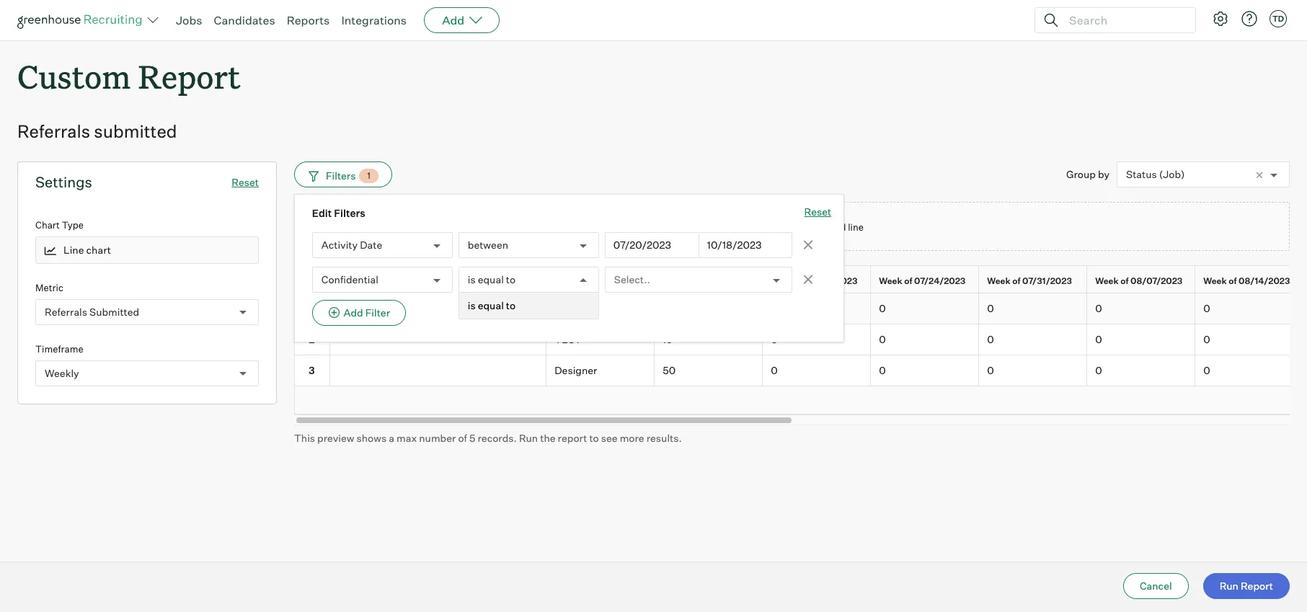 Task type: vqa. For each thing, say whether or not it's contained in the screenshot.
"Referral Sourcing ( 10 )"
no



Task type: locate. For each thing, give the bounding box(es) containing it.
1 vertical spatial filters
[[334, 207, 365, 219]]

0 vertical spatial run
[[741, 221, 758, 233]]

of
[[796, 276, 804, 286], [904, 276, 913, 286], [1013, 276, 1021, 286], [1121, 276, 1129, 286], [1229, 276, 1237, 286], [458, 432, 467, 444]]

reset link
[[232, 176, 259, 188], [804, 205, 832, 221]]

reports
[[287, 13, 330, 27]]

equal
[[478, 274, 504, 286], [478, 299, 504, 312]]

0 horizontal spatial (job)
[[368, 276, 391, 286]]

see
[[601, 432, 618, 444]]

line
[[63, 244, 84, 256]]

1 vertical spatial report
[[558, 432, 587, 444]]

edit filters
[[312, 207, 365, 219]]

0 vertical spatial (job)
[[1159, 168, 1185, 181]]

1 up 2
[[310, 302, 314, 314]]

0 vertical spatial report
[[138, 55, 241, 97]]

0 vertical spatial report
[[760, 221, 788, 233]]

row group
[[294, 293, 1307, 386]]

(job) up the filter
[[368, 276, 391, 286]]

07/20/2023 down trend
[[806, 276, 858, 286]]

of inside column header
[[1121, 276, 1129, 286]]

td button
[[1270, 10, 1287, 27]]

1 vertical spatial equal
[[478, 299, 504, 312]]

add for add filter
[[344, 307, 363, 319]]

3 cell
[[294, 355, 330, 386]]

week of 07/20/2023 column header
[[763, 266, 874, 296]]

0 horizontal spatial status
[[338, 276, 366, 286]]

referrals down metric
[[45, 306, 87, 318]]

row
[[294, 265, 1307, 296], [294, 293, 1307, 324], [294, 324, 1307, 355], [294, 355, 1307, 386]]

more
[[620, 432, 644, 444]]

1
[[367, 170, 371, 181], [310, 302, 314, 314]]

1 vertical spatial is equal to
[[468, 299, 516, 312]]

2 horizontal spatial run
[[1220, 580, 1239, 592]]

(job)
[[1159, 168, 1185, 181], [368, 276, 391, 286]]

1 right filter "icon"
[[367, 170, 371, 181]]

status (job)
[[1126, 168, 1185, 181], [338, 276, 391, 286]]

2 row from the top
[[294, 293, 1307, 324]]

1 is equal to from the top
[[468, 274, 516, 286]]

week inside week of 07/20/2023 column header
[[771, 276, 794, 286]]

week down run report to view trend line
[[771, 276, 794, 286]]

week for week of 07/20/2023
[[771, 276, 794, 286]]

add
[[442, 13, 465, 27], [344, 307, 363, 319]]

1 horizontal spatial 1
[[367, 170, 371, 181]]

filters right edit
[[334, 207, 365, 219]]

week inside week of 07/31/2023 column header
[[987, 276, 1011, 286]]

2 cell
[[294, 324, 330, 355]]

0 horizontal spatial report
[[558, 432, 587, 444]]

referrals for referrals submitted
[[45, 306, 87, 318]]

1 equal from the top
[[478, 274, 504, 286]]

td
[[1273, 14, 1284, 24]]

of left 07/24/2023
[[904, 276, 913, 286]]

is equal to
[[468, 274, 516, 286], [468, 299, 516, 312]]

filters
[[326, 169, 356, 182], [334, 207, 365, 219]]

0 vertical spatial add
[[442, 13, 465, 27]]

0 vertical spatial status (job)
[[1126, 168, 1185, 181]]

4 week from the left
[[1096, 276, 1119, 286]]

1 horizontal spatial run
[[741, 221, 758, 233]]

2 equal from the top
[[478, 299, 504, 312]]

1 vertical spatial add
[[344, 307, 363, 319]]

2 week from the left
[[879, 276, 903, 286]]

status (job) right by
[[1126, 168, 1185, 181]]

run for run report
[[1220, 580, 1239, 592]]

filters right filter "icon"
[[326, 169, 356, 182]]

cancel
[[1140, 580, 1172, 592]]

row containing status (job)
[[294, 265, 1307, 296]]

1 horizontal spatial add
[[442, 13, 465, 27]]

activity date
[[321, 239, 382, 251]]

1 vertical spatial 1
[[310, 302, 314, 314]]

week left 08/07/2023
[[1096, 276, 1119, 286]]

week of 08/07/2023 column header
[[1087, 266, 1199, 296]]

run inside button
[[1220, 580, 1239, 592]]

run
[[741, 221, 758, 233], [519, 432, 538, 444], [1220, 580, 1239, 592]]

reset left filter "icon"
[[232, 176, 259, 188]]

cell
[[547, 293, 655, 324], [655, 293, 763, 324], [763, 293, 871, 324], [330, 355, 547, 386]]

this preview shows a max number of 5 records. run the report to see more results.
[[294, 432, 682, 444]]

week of 07/20/2023
[[771, 276, 858, 286]]

reset link left filter "icon"
[[232, 176, 259, 188]]

of left 5 at the left bottom of the page
[[458, 432, 467, 444]]

3 week from the left
[[987, 276, 1011, 286]]

(job) right by
[[1159, 168, 1185, 181]]

add filter
[[344, 307, 390, 319]]

07/24/2023
[[914, 276, 966, 286]]

the
[[540, 432, 556, 444]]

0
[[879, 302, 886, 314], [987, 302, 994, 314], [1096, 302, 1102, 314], [1204, 302, 1211, 314], [771, 333, 778, 345], [879, 333, 886, 345], [987, 333, 994, 345], [1096, 333, 1102, 345], [1204, 333, 1211, 345], [771, 364, 778, 376], [879, 364, 886, 376], [987, 364, 994, 376], [1096, 364, 1102, 376], [1204, 364, 1211, 376]]

status
[[1126, 168, 1157, 181], [338, 276, 366, 286]]

0 horizontal spatial report
[[138, 55, 241, 97]]

week left the 08/14/2023
[[1204, 276, 1227, 286]]

row group containing 1
[[294, 293, 1307, 386]]

week of 07/24/2023 column header
[[871, 266, 982, 296]]

1 vertical spatial status (job)
[[338, 276, 391, 286]]

select..
[[614, 274, 650, 286]]

of left 07/31/2023 on the top
[[1013, 276, 1021, 286]]

report left view
[[760, 221, 788, 233]]

row containing 3
[[294, 355, 1307, 386]]

reset link up view
[[804, 205, 832, 221]]

of left the 08/14/2023
[[1229, 276, 1237, 286]]

week for week of 08/14/2023
[[1204, 276, 1227, 286]]

5
[[469, 432, 476, 444]]

1 horizontal spatial report
[[1241, 580, 1274, 592]]

1 vertical spatial is
[[468, 299, 476, 312]]

status right by
[[1126, 168, 1157, 181]]

week inside week of 08/07/2023 column header
[[1096, 276, 1119, 286]]

1 horizontal spatial status
[[1126, 168, 1157, 181]]

1 vertical spatial report
[[1241, 580, 1274, 592]]

5 week from the left
[[1204, 276, 1227, 286]]

status up open at the left of the page
[[338, 276, 366, 286]]

of for 07/24/2023
[[904, 276, 913, 286]]

report inside run report button
[[1241, 580, 1274, 592]]

add for add
[[442, 13, 465, 27]]

reset up view
[[804, 206, 832, 218]]

1 vertical spatial reset
[[804, 206, 832, 218]]

1 vertical spatial referrals
[[45, 306, 87, 318]]

week left 07/24/2023
[[879, 276, 903, 286]]

add inside button
[[344, 307, 363, 319]]

1 vertical spatial reset link
[[804, 205, 832, 221]]

report
[[760, 221, 788, 233], [558, 432, 587, 444]]

group by
[[1067, 168, 1110, 180]]

0 horizontal spatial status (job)
[[338, 276, 391, 286]]

reset for settings
[[232, 176, 259, 188]]

referrals for referrals submitted
[[17, 121, 90, 142]]

0 horizontal spatial run
[[519, 432, 538, 444]]

3 row from the top
[[294, 324, 1307, 355]]

candidates link
[[214, 13, 275, 27]]

1 horizontal spatial report
[[760, 221, 788, 233]]

of for 08/14/2023
[[1229, 276, 1237, 286]]

4 row from the top
[[294, 355, 1307, 386]]

referrals submitted
[[17, 121, 177, 142]]

0 vertical spatial is
[[468, 274, 476, 286]]

chart
[[86, 244, 111, 256]]

greenhouse recruiting image
[[17, 12, 147, 29]]

reset
[[232, 176, 259, 188], [804, 206, 832, 218]]

of for 08/07/2023
[[1121, 276, 1129, 286]]

0 horizontal spatial 1
[[310, 302, 314, 314]]

week left 07/31/2023 on the top
[[987, 276, 1011, 286]]

1 vertical spatial 07/20/2023
[[806, 276, 858, 286]]

status (job) up open at the left of the page
[[338, 276, 391, 286]]

submitted
[[94, 121, 177, 142]]

0 horizontal spatial 07/20/2023
[[614, 239, 671, 251]]

view
[[801, 221, 820, 233]]

1 row from the top
[[294, 265, 1307, 296]]

07/20/2023 up select.. on the top
[[614, 239, 671, 251]]

0 horizontal spatial add
[[344, 307, 363, 319]]

table
[[294, 265, 1307, 414]]

reset link for edit filters
[[804, 205, 832, 221]]

report right the
[[558, 432, 587, 444]]

to
[[790, 221, 799, 233], [506, 274, 516, 286], [506, 299, 516, 312], [589, 432, 599, 444]]

1 week from the left
[[771, 276, 794, 286]]

of left 08/07/2023
[[1121, 276, 1129, 286]]

0 vertical spatial is equal to
[[468, 274, 516, 286]]

19
[[663, 333, 673, 345]]

0 vertical spatial reset
[[232, 176, 259, 188]]

is
[[468, 274, 476, 286], [468, 299, 476, 312]]

open
[[338, 302, 364, 314]]

2 vertical spatial run
[[1220, 580, 1239, 592]]

1 vertical spatial (job)
[[368, 276, 391, 286]]

of for 07/20/2023
[[796, 276, 804, 286]]

0 vertical spatial reset link
[[232, 176, 259, 188]]

0 horizontal spatial reset link
[[232, 176, 259, 188]]

1 horizontal spatial 07/20/2023
[[806, 276, 858, 286]]

filter image
[[306, 170, 319, 182]]

metric
[[35, 282, 63, 293]]

cell down name
[[547, 293, 655, 324]]

referrals up settings
[[17, 121, 90, 142]]

week
[[771, 276, 794, 286], [879, 276, 903, 286], [987, 276, 1011, 286], [1096, 276, 1119, 286], [1204, 276, 1227, 286]]

of down run report to view trend line
[[796, 276, 804, 286]]

1 vertical spatial status
[[338, 276, 366, 286]]

0 horizontal spatial reset
[[232, 176, 259, 188]]

status inside table
[[338, 276, 366, 286]]

reset for edit filters
[[804, 206, 832, 218]]

between
[[468, 239, 508, 251]]

07/20/2023
[[614, 239, 671, 251], [806, 276, 858, 286]]

add inside popup button
[[442, 13, 465, 27]]

reset link for settings
[[232, 176, 259, 188]]

0 vertical spatial equal
[[478, 274, 504, 286]]

number
[[419, 432, 456, 444]]

line
[[848, 221, 864, 233]]

week for week of 07/24/2023
[[879, 276, 903, 286]]

run report
[[1220, 580, 1274, 592]]

2 is equal to from the top
[[468, 299, 516, 312]]

confidential
[[321, 274, 379, 286]]

1 vertical spatial run
[[519, 432, 538, 444]]

week inside the week of 07/24/2023 column header
[[879, 276, 903, 286]]

jobs
[[176, 13, 202, 27]]

referrals
[[17, 121, 90, 142], [45, 306, 87, 318]]

0 vertical spatial referrals
[[17, 121, 90, 142]]

max
[[397, 432, 417, 444]]

1 horizontal spatial reset
[[804, 206, 832, 218]]

1 horizontal spatial reset link
[[804, 205, 832, 221]]



Task type: describe. For each thing, give the bounding box(es) containing it.
trend
[[823, 221, 846, 233]]

run report button
[[1203, 573, 1290, 599]]

activity
[[321, 239, 358, 251]]

0 vertical spatial 1
[[367, 170, 371, 181]]

0 vertical spatial filters
[[326, 169, 356, 182]]

preview
[[317, 432, 354, 444]]

name
[[572, 276, 597, 286]]

10/18/2023
[[707, 239, 762, 251]]

1 cell
[[294, 293, 330, 324]]

records.
[[478, 432, 517, 444]]

week for week of 08/07/2023
[[1096, 276, 1119, 286]]

type
[[62, 219, 84, 231]]

weekly
[[45, 367, 79, 379]]

test
[[555, 333, 582, 345]]

Search text field
[[1066, 10, 1183, 31]]

50
[[663, 364, 676, 376]]

candidates
[[214, 13, 275, 27]]

td button
[[1267, 7, 1290, 30]]

week of 07/31/2023 column header
[[979, 266, 1090, 296]]

configure image
[[1212, 10, 1230, 27]]

by
[[1098, 168, 1110, 180]]

2
[[309, 333, 315, 345]]

1 inside cell
[[310, 302, 314, 314]]

08/14/2023
[[1239, 276, 1290, 286]]

job
[[555, 276, 571, 286]]

cell up 19
[[655, 293, 763, 324]]

week of 07/31/2023
[[987, 276, 1072, 286]]

group
[[1067, 168, 1096, 180]]

row containing 2
[[294, 324, 1307, 355]]

week of 07/24/2023
[[879, 276, 966, 286]]

a
[[389, 432, 394, 444]]

cancel button
[[1123, 573, 1189, 599]]

date
[[360, 239, 382, 251]]

add filter button
[[312, 300, 406, 326]]

cell down week of 07/20/2023
[[763, 293, 871, 324]]

report for custom report
[[138, 55, 241, 97]]

this
[[294, 432, 315, 444]]

filter
[[365, 307, 390, 319]]

1 is from the top
[[468, 274, 476, 286]]

0 vertical spatial status
[[1126, 168, 1157, 181]]

designer
[[555, 364, 597, 376]]

timeframe
[[35, 343, 83, 355]]

shows
[[357, 432, 387, 444]]

1 horizontal spatial status (job)
[[1126, 168, 1185, 181]]

jobs link
[[176, 13, 202, 27]]

results.
[[647, 432, 682, 444]]

2 is from the top
[[468, 299, 476, 312]]

status (job) inside table
[[338, 276, 391, 286]]

week of 08/07/2023
[[1096, 276, 1183, 286]]

of for 07/31/2023
[[1013, 276, 1021, 286]]

line chart
[[63, 244, 111, 256]]

add button
[[424, 7, 500, 33]]

job name
[[555, 276, 597, 286]]

week of 08/14/2023
[[1204, 276, 1290, 286]]

settings
[[35, 173, 92, 191]]

edit
[[312, 207, 332, 219]]

0 vertical spatial 07/20/2023
[[614, 239, 671, 251]]

reports link
[[287, 13, 330, 27]]

integrations link
[[341, 13, 407, 27]]

chart
[[35, 219, 60, 231]]

chart type
[[35, 219, 84, 231]]

custom report
[[17, 55, 241, 97]]

referrals submitted
[[45, 306, 139, 318]]

table containing 1
[[294, 265, 1307, 414]]

submitted
[[89, 306, 139, 318]]

08/07/2023
[[1131, 276, 1183, 286]]

3
[[309, 364, 315, 376]]

run report to view trend line
[[741, 221, 864, 233]]

07/20/2023 inside week of 07/20/2023 column header
[[806, 276, 858, 286]]

week for week of 07/31/2023
[[987, 276, 1011, 286]]

07/31/2023
[[1023, 276, 1072, 286]]

row containing 1
[[294, 293, 1307, 324]]

custom
[[17, 55, 131, 97]]

report for run report
[[1241, 580, 1274, 592]]

integrations
[[341, 13, 407, 27]]

(job) inside table
[[368, 276, 391, 286]]

cell up 'number'
[[330, 355, 547, 386]]

run for run report to view trend line
[[741, 221, 758, 233]]

1 horizontal spatial (job)
[[1159, 168, 1185, 181]]



